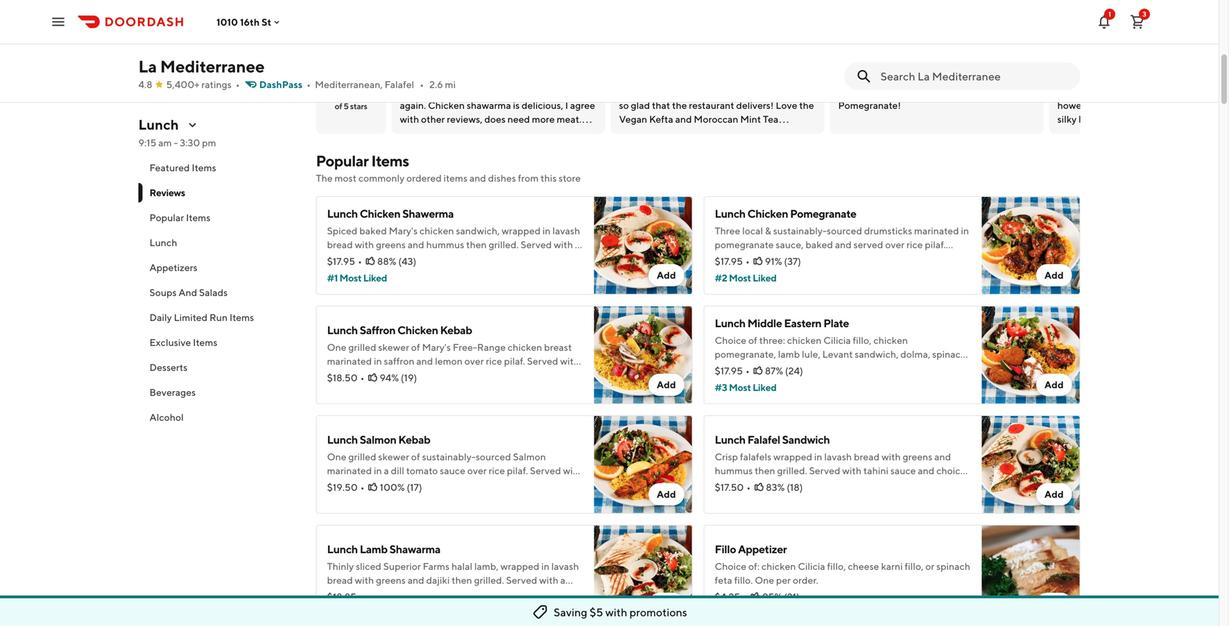 Task type: describe. For each thing, give the bounding box(es) containing it.
88%
[[377, 256, 397, 267]]

served inside lunch lamb shawarma thinly sliced superior farms halal lamb, wrapped in lavash bread with greens and dajiki then grilled.  served with a cucumber yogurt sauce and choice of organic green salad, armenian potato salad, or soup.
[[506, 575, 538, 586]]

#1 most liked
[[327, 272, 387, 284]]

organic inside the lunch falafel sandwich crisp falafels wrapped in lavash bread with greens and hummus then grilled. served with tahini sauce and choice of organic green salad, armenian potato salad, or soup (vegan).
[[726, 479, 759, 491]]

pilaf. inside lunch saffron chicken kebab one grilled skewer of mary's free-range chicken breast marinated in saffron and lemon over rice pilaf. served with a choice of organic green salad, armenian potato salad, or soup (gf).
[[504, 356, 525, 367]]

soup inside lunch salmon kebab one grilled skewer of sustainably-sourced salmon marinated in a dill tomato sauce over rice pilaf. served with a choice of organic green salad, armenian potato salad, or soup (gf).
[[327, 493, 349, 504]]

served inside the lunch chicken pomegranate three local & sustainably-sourced drumsticks marinated in pomegranate sauce, baked and served over rice pilaf. served with a choice of organic green salad, armenian potato salad, or soup (gf).
[[715, 253, 746, 264]]

in inside lunch salmon kebab one grilled skewer of sustainably-sourced salmon marinated in a dill tomato sauce over rice pilaf. served with a choice of organic green salad, armenian potato salad, or soup (gf).
[[374, 465, 382, 477]]

1
[[1109, 10, 1112, 18]]

green inside lunch salmon kebab one grilled skewer of sustainably-sourced salmon marinated in a dill tomato sauce over rice pilaf. served with a choice of organic green salad, armenian potato salad, or soup (gf).
[[411, 479, 437, 491]]

of 5 stars
[[335, 101, 367, 111]]

83%
[[766, 482, 785, 493]]

100% (17)
[[380, 482, 422, 493]]

organic inside lunch saffron chicken kebab one grilled skewer of mary's free-range chicken breast marinated in saffron and lemon over rice pilaf. served with a choice of organic green salad, armenian potato salad, or soup (gf).
[[376, 370, 409, 381]]

choice inside the lunch chicken pomegranate three local & sustainably-sourced drumsticks marinated in pomegranate sauce, baked and served over rice pilaf. served with a choice of organic green salad, armenian potato salad, or soup (gf).
[[776, 253, 806, 264]]

most
[[335, 172, 357, 184]]

free-
[[453, 342, 477, 353]]

commonly
[[359, 172, 405, 184]]

and inside the lunch chicken pomegranate three local & sustainably-sourced drumsticks marinated in pomegranate sauce, baked and served over rice pilaf. served with a choice of organic green salad, armenian potato salad, or soup (gf).
[[835, 239, 852, 251]]

tahini
[[864, 465, 889, 477]]

liked for plate
[[753, 382, 777, 393]]

l
[[629, 43, 636, 58]]

and inside lunch saffron chicken kebab one grilled skewer of mary's free-range chicken breast marinated in saffron and lemon over rice pilaf. served with a choice of organic green salad, armenian potato salad, or soup (gf).
[[417, 356, 433, 367]]

3:30
[[180, 137, 200, 148]]

most for lunch chicken shawerma
[[340, 272, 362, 284]]

then inside the lunch falafel sandwich crisp falafels wrapped in lavash bread with greens and hummus then grilled. served with tahini sauce and choice of organic green salad, armenian potato salad, or soup (vegan).
[[755, 465, 776, 477]]

order.
[[793, 575, 819, 586]]

$19.50
[[327, 482, 358, 493]]

soup. for eastern
[[857, 376, 880, 388]]

lavash inside lunch chicken shawerma spiced baked mary's chicken sandwich, wrapped in lavash bread with greens and hummus then grilled. served with a cucumber yogurt sauce and choice of organic green salad, armenian potato salad, or soup.
[[553, 225, 580, 237]]

grilled. inside lunch lamb shawarma thinly sliced superior farms halal lamb, wrapped in lavash bread with greens and dajiki then grilled.  served with a cucumber yogurt sauce and choice of organic green salad, armenian potato salad, or soup.
[[474, 575, 504, 586]]

of inside the lunch falafel sandwich crisp falafels wrapped in lavash bread with greens and hummus then grilled. served with tahini sauce and choice of organic green salad, armenian potato salad, or soup (vegan).
[[715, 479, 724, 491]]

then inside lunch chicken shawerma spiced baked mary's chicken sandwich, wrapped in lavash bread with greens and hummus then grilled. served with a cucumber yogurt sauce and choice of organic green salad, armenian potato salad, or soup.
[[466, 239, 487, 251]]

& inside the lunch chicken pomegranate three local & sustainably-sourced drumsticks marinated in pomegranate sauce, baked and served over rice pilaf. served with a choice of organic green salad, armenian potato salad, or soup (gf).
[[765, 225, 772, 237]]

dashpass •
[[259, 79, 311, 90]]

w
[[673, 44, 684, 57]]

1 horizontal spatial salmon
[[513, 451, 546, 463]]

add button for fillo appetizer
[[1037, 593, 1072, 616]]

dashpass
[[259, 79, 303, 90]]

local
[[743, 225, 763, 237]]

fillo, down pomegranate,
[[743, 363, 761, 374]]

green inside lunch saffron chicken kebab one grilled skewer of mary's free-range chicken breast marinated in saffron and lemon over rice pilaf. served with a choice of organic green salad, armenian potato salad, or soup (gf).
[[411, 370, 437, 381]]

fillo, up the levant
[[853, 335, 872, 346]]

exclusive items button
[[138, 330, 299, 355]]

soup inside the lunch chicken pomegranate three local & sustainably-sourced drumsticks marinated in pomegranate sauce, baked and served over rice pilaf. served with a choice of organic green salad, armenian potato salad, or soup (gf).
[[785, 267, 806, 278]]

9:15
[[138, 137, 156, 148]]

16th
[[240, 16, 260, 28]]

(17)
[[407, 482, 422, 493]]

run
[[210, 312, 228, 323]]

add for lunch middle eastern plate
[[1045, 379, 1064, 391]]

items for exclusive items
[[193, 337, 218, 348]]

choice inside lunch chicken shawerma spiced baked mary's chicken sandwich, wrapped in lavash bread with greens and hummus then grilled. served with a cucumber yogurt sauce and choice of organic green salad, armenian potato salad, or soup.
[[451, 253, 480, 264]]

& inside lunch middle eastern plate choice of three: chicken cilicia fillo, chicken pomegranate, lamb lule, levant sandwich, dolma, spinach & feta fillo, or falafel. served with a choice of organic green salad, armenian potato salad, or soup.
[[715, 363, 721, 374]]

bread inside lunch lamb shawarma thinly sliced superior farms halal lamb, wrapped in lavash bread with greens and dajiki then grilled.  served with a cucumber yogurt sauce and choice of organic green salad, armenian potato salad, or soup.
[[327, 575, 353, 586]]

popular for popular items the most commonly ordered items and dishes from this store
[[316, 152, 369, 170]]

chicken inside lunch saffron chicken kebab one grilled skewer of mary's free-range chicken breast marinated in saffron and lemon over rice pilaf. served with a choice of organic green salad, armenian potato salad, or soup (gf).
[[508, 342, 542, 353]]

baked inside the lunch chicken pomegranate three local & sustainably-sourced drumsticks marinated in pomegranate sauce, baked and served over rice pilaf. served with a choice of organic green salad, armenian potato salad, or soup (gf).
[[806, 239, 833, 251]]

sandwich, inside lunch chicken shawerma spiced baked mary's chicken sandwich, wrapped in lavash bread with greens and hummus then grilled. served with a cucumber yogurt sauce and choice of organic green salad, armenian potato salad, or soup.
[[456, 225, 500, 237]]

green inside lunch chicken shawerma spiced baked mary's chicken sandwich, wrapped in lavash bread with greens and hummus then grilled. served with a cucumber yogurt sauce and choice of organic green salad, armenian potato salad, or soup.
[[528, 253, 553, 264]]

grilled. inside the lunch falafel sandwich crisp falafels wrapped in lavash bread with greens and hummus then grilled. served with tahini sauce and choice of organic green salad, armenian potato salad, or soup (vegan).
[[778, 465, 808, 477]]

r
[[409, 43, 418, 58]]

appetizers button
[[138, 255, 299, 280]]

saffron
[[360, 324, 396, 337]]

lunch falafel sandwich crisp falafels wrapped in lavash bread with greens and hummus then grilled. served with tahini sauce and choice of organic green salad, armenian potato salad, or soup (vegan).
[[715, 433, 966, 504]]

organic inside lunch chicken shawerma spiced baked mary's chicken sandwich, wrapped in lavash bread with greens and hummus then grilled. served with a cucumber yogurt sauce and choice of organic green salad, armenian potato salad, or soup.
[[493, 253, 526, 264]]

appetizers
[[150, 262, 198, 273]]

soup. inside lunch chicken shawerma spiced baked mary's chicken sandwich, wrapped in lavash bread with greens and hummus then grilled. served with a cucumber yogurt sauce and choice of organic green salad, armenian potato salad, or soup.
[[442, 267, 465, 278]]

add button for lunch lamb shawarma
[[649, 593, 685, 616]]

reviews
[[150, 187, 185, 198]]

• up the #3 most liked
[[746, 365, 750, 377]]

• doordash review
[[929, 71, 1001, 80]]

one inside lunch salmon kebab one grilled skewer of sustainably-sourced salmon marinated in a dill tomato sauce over rice pilaf. served with a choice of organic green salad, armenian potato salad, or soup (gf).
[[327, 451, 347, 463]]

lunch up the am
[[138, 117, 179, 133]]

wrapped inside lunch chicken shawerma spiced baked mary's chicken sandwich, wrapped in lavash bread with greens and hummus then grilled. served with a cucumber yogurt sauce and choice of organic green salad, armenian potato salad, or soup.
[[502, 225, 541, 237]]

lamb,
[[475, 561, 499, 572]]

items right the run
[[230, 312, 254, 323]]

sustainably- inside the lunch chicken pomegranate three local & sustainably-sourced drumsticks marinated in pomegranate sauce, baked and served over rice pilaf. served with a choice of organic green salad, armenian potato salad, or soup (gf).
[[774, 225, 827, 237]]

94%
[[380, 372, 399, 384]]

served inside the lunch falafel sandwich crisp falafels wrapped in lavash bread with greens and hummus then grilled. served with tahini sauce and choice of organic green salad, armenian potato salad, or soup (vegan).
[[810, 465, 841, 477]]

three:
[[760, 335, 786, 346]]

mediterranean, falafel • 2.6 mi
[[315, 79, 456, 90]]

0 vertical spatial salmon
[[360, 433, 397, 447]]

• up #2 most liked
[[746, 256, 750, 267]]

st
[[262, 16, 271, 28]]

soup inside lunch saffron chicken kebab one grilled skewer of mary's free-range chicken breast marinated in saffron and lemon over rice pilaf. served with a choice of organic green salad, armenian potato salad, or soup (gf).
[[327, 383, 349, 395]]

a inside lunch chicken shawerma spiced baked mary's chicken sandwich, wrapped in lavash bread with greens and hummus then grilled. served with a cucumber yogurt sauce and choice of organic green salad, armenian potato salad, or soup.
[[575, 239, 580, 251]]

plate
[[824, 317, 849, 330]]

4.8
[[138, 79, 152, 90]]

most for lunch chicken pomegranate
[[729, 272, 751, 284]]

featured items
[[150, 162, 216, 173]]

of:
[[749, 561, 760, 572]]

choice inside fillo appetizer choice of: chicken cilicia fillo, cheese karni fillo, or spinach feta fillo. one per order.
[[715, 561, 747, 572]]

brian
[[871, 44, 896, 57]]

feta inside fillo appetizer choice of: chicken cilicia fillo, cheese karni fillo, or spinach feta fillo. one per order.
[[715, 575, 733, 586]]

(vegan).
[[715, 493, 751, 504]]

or inside lunch chicken shawerma spiced baked mary's chicken sandwich, wrapped in lavash bread with greens and hummus then grilled. served with a cucumber yogurt sauce and choice of organic green salad, armenian potato salad, or soup.
[[431, 267, 440, 278]]

5,400+ ratings •
[[166, 79, 240, 90]]

and inside popular items the most commonly ordered items and dishes from this store
[[470, 172, 486, 184]]

sauce inside lunch salmon kebab one grilled skewer of sustainably-sourced salmon marinated in a dill tomato sauce over rice pilaf. served with a choice of organic green salad, armenian potato salad, or soup (gf).
[[440, 465, 466, 477]]

over for kebab
[[468, 465, 487, 477]]

am
[[158, 137, 172, 148]]

items for featured items
[[192, 162, 216, 173]]

choice inside lunch salmon kebab one grilled skewer of sustainably-sourced salmon marinated in a dill tomato sauce over rice pilaf. served with a choice of organic green salad, armenian potato salad, or soup (gf).
[[334, 479, 364, 491]]

stars
[[350, 101, 367, 111]]

exclusive items
[[150, 337, 218, 348]]

1010 16th st button
[[217, 16, 283, 28]]

$5
[[590, 606, 603, 619]]

dajiki
[[426, 575, 450, 586]]

chicken inside fillo appetizer choice of: chicken cilicia fillo, cheese karni fillo, or spinach feta fillo. one per order.
[[762, 561, 796, 572]]

add button for lunch salmon kebab
[[649, 484, 685, 506]]

soup. for shawarma
[[442, 603, 465, 614]]

cucumber inside lunch lamb shawarma thinly sliced superior farms halal lamb, wrapped in lavash bread with greens and dajiki then grilled.  served with a cucumber yogurt sauce and choice of organic green salad, armenian potato salad, or soup.
[[327, 589, 372, 600]]

superior
[[383, 561, 421, 572]]

lunch for one
[[327, 433, 358, 447]]

with inside the lunch chicken pomegranate three local & sustainably-sourced drumsticks marinated in pomegranate sauce, baked and served over rice pilaf. served with a choice of organic green salad, armenian potato salad, or soup (gf).
[[748, 253, 767, 264]]

lunch chicken shawerma image
[[594, 196, 693, 295]]

armenian inside lunch saffron chicken kebab one grilled skewer of mary's free-range chicken breast marinated in saffron and lemon over rice pilaf. served with a choice of organic green salad, armenian potato salad, or soup (gf).
[[466, 370, 509, 381]]

served inside lunch salmon kebab one grilled skewer of sustainably-sourced salmon marinated in a dill tomato sauce over rice pilaf. served with a choice of organic green salad, armenian potato salad, or soup (gf).
[[530, 465, 561, 477]]

dolma,
[[901, 349, 931, 360]]

• right $19.50
[[361, 482, 365, 493]]

1010 16th st
[[217, 16, 271, 28]]

green inside the lunch chicken pomegranate three local & sustainably-sourced drumsticks marinated in pomegranate sauce, baked and served over rice pilaf. served with a choice of organic green salad, armenian potato salad, or soup (gf).
[[853, 253, 879, 264]]

daily
[[150, 312, 172, 323]]

greens inside lunch chicken shawerma spiced baked mary's chicken sandwich, wrapped in lavash bread with greens and hummus then grilled. served with a cucumber yogurt sauce and choice of organic green salad, armenian potato salad, or soup.
[[376, 239, 406, 251]]

3 items, open order cart image
[[1130, 14, 1146, 30]]

3 button
[[1124, 8, 1152, 36]]

thinly
[[327, 561, 354, 572]]

items for popular items the most commonly ordered items and dishes from this store
[[371, 152, 409, 170]]

grilled inside lunch salmon kebab one grilled skewer of sustainably-sourced salmon marinated in a dill tomato sauce over rice pilaf. served with a choice of organic green salad, armenian potato salad, or soup (gf).
[[349, 451, 376, 463]]

feta inside lunch middle eastern plate choice of three: chicken cilicia fillo, chicken pomegranate, lamb lule, levant sandwich, dolma, spinach & feta fillo, or falafel. served with a choice of organic green salad, armenian potato salad, or soup.
[[723, 363, 741, 374]]

#2 most liked
[[715, 272, 777, 284]]

bread inside lunch chicken shawerma spiced baked mary's chicken sandwich, wrapped in lavash bread with greens and hummus then grilled. served with a cucumber yogurt sauce and choice of organic green salad, armenian potato salad, or soup.
[[327, 239, 353, 251]]

add button for lunch middle eastern plate
[[1037, 374, 1072, 396]]

in inside the lunch chicken pomegranate three local & sustainably-sourced drumsticks marinated in pomegranate sauce, baked and served over rice pilaf. served with a choice of organic green salad, armenian potato salad, or soup (gf).
[[961, 225, 969, 237]]

pomegranate,
[[715, 349, 776, 360]]

featured items button
[[138, 155, 299, 180]]

fillo.
[[735, 575, 753, 586]]

choice inside lunch saffron chicken kebab one grilled skewer of mary's free-range chicken breast marinated in saffron and lemon over rice pilaf. served with a choice of organic green salad, armenian potato salad, or soup (gf).
[[334, 370, 364, 381]]

potato inside the lunch falafel sandwich crisp falafels wrapped in lavash bread with greens and hummus then grilled. served with tahini sauce and choice of organic green salad, armenian potato salad, or soup (vegan).
[[860, 479, 890, 491]]

$17.50 •
[[715, 482, 751, 493]]

lunch middle eastern plate choice of three: chicken cilicia fillo, chicken pomegranate, lamb lule, levant sandwich, dolma, spinach & feta fillo, or falafel. served with a choice of organic green salad, armenian potato salad, or soup.
[[715, 317, 970, 388]]

items
[[444, 172, 468, 184]]

potato inside the lunch chicken pomegranate three local & sustainably-sourced drumsticks marinated in pomegranate sauce, baked and served over rice pilaf. served with a choice of organic green salad, armenian potato salad, or soup (gf).
[[715, 267, 744, 278]]

potato inside lunch chicken shawerma spiced baked mary's chicken sandwich, wrapped in lavash bread with greens and hummus then grilled. served with a cucumber yogurt sauce and choice of organic green salad, armenian potato salad, or soup.
[[372, 267, 402, 278]]

or inside lunch saffron chicken kebab one grilled skewer of mary's free-range chicken breast marinated in saffron and lemon over rice pilaf. served with a choice of organic green salad, armenian potato salad, or soup (gf).
[[569, 370, 578, 381]]

• right ratings
[[236, 79, 240, 90]]

alcohol button
[[138, 405, 299, 430]]

over inside lunch saffron chicken kebab one grilled skewer of mary's free-range chicken breast marinated in saffron and lemon over rice pilaf. served with a choice of organic green salad, armenian potato salad, or soup (gf).
[[465, 356, 484, 367]]

$18.50
[[327, 372, 358, 384]]

soups and salads
[[150, 287, 228, 298]]

farms
[[423, 561, 450, 572]]

wrapped inside lunch lamb shawarma thinly sliced superior farms halal lamb, wrapped in lavash bread with greens and dajiki then grilled.  served with a cucumber yogurt sauce and choice of organic green salad, armenian potato salad, or soup.
[[501, 561, 540, 572]]

from
[[518, 172, 539, 184]]

• right 8/25/21
[[929, 71, 932, 80]]

shawarma
[[390, 543, 441, 556]]

(21)
[[784, 592, 800, 603]]

j
[[1068, 43, 1074, 58]]

Item Search search field
[[881, 69, 1070, 84]]

sandwich
[[783, 433, 830, 447]]

rice inside lunch saffron chicken kebab one grilled skewer of mary's free-range chicken breast marinated in saffron and lemon over rice pilaf. served with a choice of organic green salad, armenian potato salad, or soup (gf).
[[486, 356, 502, 367]]

hummus inside lunch chicken shawerma spiced baked mary's chicken sandwich, wrapped in lavash bread with greens and hummus then grilled. served with a cucumber yogurt sauce and choice of organic green salad, armenian potato salad, or soup.
[[426, 239, 464, 251]]

add for lunch chicken shawerma
[[657, 270, 676, 281]]

over for pomegranate
[[886, 239, 905, 251]]

sauce inside lunch chicken shawerma spiced baked mary's chicken sandwich, wrapped in lavash bread with greens and hummus then grilled. served with a cucumber yogurt sauce and choice of organic green salad, armenian potato salad, or soup.
[[405, 253, 430, 264]]

most for lunch middle eastern plate
[[729, 382, 751, 393]]

alcohol
[[150, 412, 184, 423]]

armenian inside lunch chicken shawerma spiced baked mary's chicken sandwich, wrapped in lavash bread with greens and hummus then grilled. served with a cucumber yogurt sauce and choice of organic green salad, armenian potato salad, or soup.
[[327, 267, 370, 278]]

soups and salads button
[[138, 280, 299, 305]]

renee d
[[432, 44, 474, 57]]

cheese
[[848, 561, 880, 572]]

hummus inside the lunch falafel sandwich crisp falafels wrapped in lavash bread with greens and hummus then grilled. served with tahini sauce and choice of organic green salad, armenian potato salad, or soup (vegan).
[[715, 465, 753, 477]]

lamb
[[778, 349, 800, 360]]

saving $5 with promotions
[[554, 606, 688, 619]]

add for fillo appetizer
[[1045, 599, 1064, 610]]

saffron
[[384, 356, 415, 367]]

lunch lamb shawarma thinly sliced superior farms halal lamb, wrapped in lavash bread with greens and dajiki then grilled.  served with a cucumber yogurt sauce and choice of organic green salad, armenian potato salad, or soup.
[[327, 543, 580, 614]]

lule,
[[802, 349, 821, 360]]

or inside lunch lamb shawarma thinly sliced superior farms halal lamb, wrapped in lavash bread with greens and dajiki then grilled.  served with a cucumber yogurt sauce and choice of organic green salad, armenian potato salad, or soup.
[[431, 603, 440, 614]]

fillo appetizer choice of: chicken cilicia fillo, cheese karni fillo, or spinach feta fillo. one per order.
[[715, 543, 971, 586]]

chicken inside lunch saffron chicken kebab one grilled skewer of mary's free-range chicken breast marinated in saffron and lemon over rice pilaf. served with a choice of organic green salad, armenian potato salad, or soup (gf).
[[398, 324, 438, 337]]

fillo appetizer image
[[982, 525, 1081, 624]]

open menu image
[[50, 14, 67, 30]]

mi
[[445, 79, 456, 90]]

armenian inside lunch middle eastern plate choice of three: chicken cilicia fillo, chicken pomegranate, lamb lule, levant sandwich, dolma, spinach & feta fillo, or falafel. served with a choice of organic green salad, armenian potato salad, or soup.
[[742, 376, 785, 388]]

review
[[974, 71, 1001, 80]]

lunch lamb shawarma image
[[594, 525, 693, 624]]

$18.85
[[327, 592, 357, 603]]



Task type: locate. For each thing, give the bounding box(es) containing it.
lunch up crisp
[[715, 433, 746, 447]]

cilicia up "order."
[[798, 561, 826, 572]]

liked down the 87%
[[753, 382, 777, 393]]

items down pm
[[192, 162, 216, 173]]

(gf). for chicken
[[808, 267, 826, 278]]

dishes
[[488, 172, 516, 184]]

1 vertical spatial (gf).
[[350, 383, 368, 395]]

lunch inside the lunch chicken pomegranate three local & sustainably-sourced drumsticks marinated in pomegranate sauce, baked and served over rice pilaf. served with a choice of organic green salad, armenian potato salad, or soup (gf).
[[715, 207, 746, 220]]

chicken inside lunch chicken shawerma spiced baked mary's chicken sandwich, wrapped in lavash bread with greens and hummus then grilled. served with a cucumber yogurt sauce and choice of organic green salad, armenian potato salad, or soup.
[[420, 225, 454, 237]]

in left 'dill'
[[374, 465, 382, 477]]

of inside the lunch chicken pomegranate three local & sustainably-sourced drumsticks marinated in pomegranate sauce, baked and served over rice pilaf. served with a choice of organic green salad, armenian potato salad, or soup (gf).
[[808, 253, 817, 264]]

2 skewer from the top
[[378, 451, 409, 463]]

2 vertical spatial lavash
[[552, 561, 579, 572]]

0 vertical spatial sandwich,
[[456, 225, 500, 237]]

baked right 'spiced'
[[360, 225, 387, 237]]

sauce right 88%
[[405, 253, 430, 264]]

feta up $4.25
[[715, 575, 733, 586]]

add for lunch falafel sandwich
[[1045, 489, 1064, 500]]

spinach inside fillo appetizer choice of: chicken cilicia fillo, cheese karni fillo, or spinach feta fillo. one per order.
[[937, 561, 971, 572]]

armenian inside lunch salmon kebab one grilled skewer of sustainably-sourced salmon marinated in a dill tomato sauce over rice pilaf. served with a choice of organic green salad, armenian potato salad, or soup (gf).
[[466, 479, 509, 491]]

0 vertical spatial grilled.
[[489, 239, 519, 251]]

most
[[340, 272, 362, 284], [729, 272, 751, 284], [729, 382, 751, 393]]

kebab inside lunch saffron chicken kebab one grilled skewer of mary's free-range chicken breast marinated in saffron and lemon over rice pilaf. served with a choice of organic green salad, armenian potato salad, or soup (gf).
[[440, 324, 472, 337]]

per
[[777, 575, 791, 586]]

lavash up the saving
[[552, 561, 579, 572]]

popular down reviews on the left top
[[150, 212, 184, 223]]

or inside lunch salmon kebab one grilled skewer of sustainably-sourced salmon marinated in a dill tomato sauce over rice pilaf. served with a choice of organic green salad, armenian potato salad, or soup (gf).
[[569, 479, 578, 491]]

pomegranate
[[790, 207, 857, 220]]

one down the of:
[[755, 575, 775, 586]]

1 vertical spatial &
[[715, 363, 721, 374]]

pm
[[202, 137, 216, 148]]

(gf).
[[808, 267, 826, 278], [350, 383, 368, 395], [350, 493, 368, 504]]

in left lunch chicken pomegranate image
[[961, 225, 969, 237]]

add button
[[649, 264, 685, 287], [1037, 264, 1072, 287], [649, 374, 685, 396], [1037, 374, 1072, 396], [649, 484, 685, 506], [1037, 484, 1072, 506], [649, 593, 685, 616], [1037, 593, 1072, 616]]

over right 'tomato'
[[468, 465, 487, 477]]

(43)
[[398, 256, 417, 267]]

$17.95 up #2
[[715, 256, 743, 267]]

0 vertical spatial marinated
[[915, 225, 959, 237]]

beverages
[[150, 387, 196, 398]]

rice for pomegranate
[[907, 239, 923, 251]]

(gf). left 94%
[[350, 383, 368, 395]]

0 vertical spatial lavash
[[553, 225, 580, 237]]

with inside lunch middle eastern plate choice of three: chicken cilicia fillo, chicken pomegranate, lamb lule, levant sandwich, dolma, spinach & feta fillo, or falafel. served with a choice of organic green salad, armenian potato salad, or soup.
[[839, 363, 858, 374]]

2 vertical spatial one
[[755, 575, 775, 586]]

a inside the lunch chicken pomegranate three local & sustainably-sourced drumsticks marinated in pomegranate sauce, baked and served over rice pilaf. served with a choice of organic green salad, armenian potato salad, or soup (gf).
[[769, 253, 775, 264]]

liked
[[363, 272, 387, 284], [753, 272, 777, 284], [753, 382, 777, 393]]

cilicia inside lunch middle eastern plate choice of three: chicken cilicia fillo, chicken pomegranate, lamb lule, levant sandwich, dolma, spinach & feta fillo, or falafel. served with a choice of organic green salad, armenian potato salad, or soup.
[[824, 335, 851, 346]]

1 horizontal spatial falafel
[[748, 433, 781, 447]]

sustainably-
[[774, 225, 827, 237], [422, 451, 476, 463]]

chicken up "local"
[[748, 207, 788, 220]]

armenian inside the lunch chicken pomegranate three local & sustainably-sourced drumsticks marinated in pomegranate sauce, baked and served over rice pilaf. served with a choice of organic green salad, armenian potato salad, or soup (gf).
[[908, 253, 951, 264]]

falafel for lunch
[[748, 433, 781, 447]]

2 vertical spatial pilaf.
[[507, 465, 528, 477]]

lavash inside the lunch falafel sandwich crisp falafels wrapped in lavash bread with greens and hummus then grilled. served with tahini sauce and choice of organic green salad, armenian potato salad, or soup (vegan).
[[825, 451, 852, 463]]

0 vertical spatial hummus
[[426, 239, 464, 251]]

#3
[[715, 382, 728, 393]]

• right $17.50
[[747, 482, 751, 493]]

lunch chicken shawerma spiced baked mary's chicken sandwich, wrapped in lavash bread with greens and hummus then grilled. served with a cucumber yogurt sauce and choice of organic green salad, armenian potato salad, or soup.
[[327, 207, 580, 278]]

1 vertical spatial spinach
[[937, 561, 971, 572]]

$17.95 for lunch chicken shawerma
[[327, 256, 355, 267]]

0 horizontal spatial hummus
[[426, 239, 464, 251]]

0 vertical spatial then
[[466, 239, 487, 251]]

chicken inside the lunch chicken pomegranate three local & sustainably-sourced drumsticks marinated in pomegranate sauce, baked and served over rice pilaf. served with a choice of organic green salad, armenian potato salad, or soup (gf).
[[748, 207, 788, 220]]

1 vertical spatial grilled.
[[778, 465, 808, 477]]

greens inside the lunch falafel sandwich crisp falafels wrapped in lavash bread with greens and hummus then grilled. served with tahini sauce and choice of organic green salad, armenian potato salad, or soup (vegan).
[[903, 451, 933, 463]]

1 horizontal spatial sandwich,
[[855, 349, 899, 360]]

$17.95 • for lunch chicken pomegranate
[[715, 256, 750, 267]]

1 vertical spatial yogurt
[[374, 589, 403, 600]]

choice inside lunch middle eastern plate choice of three: chicken cilicia fillo, chicken pomegranate, lamb lule, levant sandwich, dolma, spinach & feta fillo, or falafel. served with a choice of organic green salad, armenian potato salad, or soup.
[[715, 335, 747, 346]]

baked
[[360, 225, 387, 237], [806, 239, 833, 251]]

most right #1
[[340, 272, 362, 284]]

sourced inside the lunch chicken pomegranate three local & sustainably-sourced drumsticks marinated in pomegranate sauce, baked and served over rice pilaf. served with a choice of organic green salad, armenian potato salad, or soup (gf).
[[827, 225, 863, 237]]

1 vertical spatial over
[[465, 356, 484, 367]]

wrapped
[[502, 225, 541, 237], [774, 451, 813, 463], [501, 561, 540, 572]]

chicken down shawerma
[[420, 225, 454, 237]]

2 vertical spatial (gf).
[[350, 493, 368, 504]]

d right renee
[[466, 44, 474, 57]]

tomato
[[406, 465, 438, 477]]

chicken inside lunch chicken shawerma spiced baked mary's chicken sandwich, wrapped in lavash bread with greens and hummus then grilled. served with a cucumber yogurt sauce and choice of organic green salad, armenian potato salad, or soup.
[[360, 207, 401, 220]]

most right #2
[[729, 272, 751, 284]]

mary's inside lunch saffron chicken kebab one grilled skewer of mary's free-range chicken breast marinated in saffron and lemon over rice pilaf. served with a choice of organic green salad, armenian potato salad, or soup (gf).
[[422, 342, 451, 353]]

lunch for three
[[715, 207, 746, 220]]

grilled. down dishes
[[489, 239, 519, 251]]

0 horizontal spatial baked
[[360, 225, 387, 237]]

mediterranean,
[[315, 79, 383, 90]]

0 vertical spatial sourced
[[827, 225, 863, 237]]

popular inside popular items button
[[150, 212, 184, 223]]

add for lunch saffron chicken kebab
[[657, 379, 676, 391]]

green inside the lunch falafel sandwich crisp falafels wrapped in lavash bread with greens and hummus then grilled. served with tahini sauce and choice of organic green salad, armenian potato salad, or soup (vegan).
[[761, 479, 786, 491]]

1 vertical spatial popular
[[150, 212, 184, 223]]

organic inside lunch lamb shawarma thinly sliced superior farms halal lamb, wrapped in lavash bread with greens and dajiki then grilled.  served with a cucumber yogurt sauce and choice of organic green salad, armenian potato salad, or soup.
[[493, 589, 526, 600]]

0 vertical spatial soup.
[[442, 267, 465, 278]]

wrapped right 'lamb,' on the left
[[501, 561, 540, 572]]

1 skewer from the top
[[378, 342, 409, 353]]

marinated inside lunch saffron chicken kebab one grilled skewer of mary's free-range chicken breast marinated in saffron and lemon over rice pilaf. served with a choice of organic green salad, armenian potato salad, or soup (gf).
[[327, 356, 372, 367]]

then
[[466, 239, 487, 251], [755, 465, 776, 477], [452, 575, 472, 586]]

kebab inside lunch salmon kebab one grilled skewer of sustainably-sourced salmon marinated in a dill tomato sauce over rice pilaf. served with a choice of organic green salad, armenian potato salad, or soup (gf).
[[398, 433, 431, 447]]

most right #3
[[729, 382, 751, 393]]

mary's
[[389, 225, 418, 237], [422, 342, 451, 353]]

grilled. up (18)
[[778, 465, 808, 477]]

chicken for pomegranate
[[748, 207, 788, 220]]

in inside the lunch falafel sandwich crisp falafels wrapped in lavash bread with greens and hummus then grilled. served with tahini sauce and choice of organic green salad, armenian potato salad, or soup (vegan).
[[815, 451, 823, 463]]

pomegranate
[[715, 239, 774, 251]]

kebab up 'tomato'
[[398, 433, 431, 447]]

la mediterranee
[[138, 57, 265, 76]]

1 vertical spatial sandwich,
[[855, 349, 899, 360]]

1 vertical spatial cucumber
[[327, 589, 372, 600]]

0 vertical spatial cilicia
[[824, 335, 851, 346]]

range
[[477, 342, 506, 353]]

d for b
[[898, 44, 906, 57]]

1 horizontal spatial sourced
[[827, 225, 863, 237]]

91%
[[765, 256, 782, 267]]

add for lunch lamb shawarma
[[657, 599, 676, 610]]

lunch for crisp
[[715, 433, 746, 447]]

0 vertical spatial feta
[[723, 363, 741, 374]]

1 horizontal spatial sustainably-
[[774, 225, 827, 237]]

fillo, right karni
[[905, 561, 924, 572]]

lunch up 'spiced'
[[327, 207, 358, 220]]

marinated up $19.50 •
[[327, 465, 372, 477]]

greens inside lunch lamb shawarma thinly sliced superior farms halal lamb, wrapped in lavash bread with greens and dajiki then grilled.  served with a cucumber yogurt sauce and choice of organic green salad, armenian potato salad, or soup.
[[376, 575, 406, 586]]

pilaf. for pomegranate
[[925, 239, 946, 251]]

sustainably- up 'tomato'
[[422, 451, 476, 463]]

or
[[431, 267, 440, 278], [774, 267, 783, 278], [763, 363, 772, 374], [569, 370, 578, 381], [846, 376, 855, 388], [569, 479, 578, 491], [919, 479, 928, 491], [926, 561, 935, 572], [431, 603, 440, 614]]

cilicia
[[824, 335, 851, 346], [798, 561, 826, 572]]

bread down thinly
[[327, 575, 353, 586]]

or inside the lunch falafel sandwich crisp falafels wrapped in lavash bread with greens and hummus then grilled. served with tahini sauce and choice of organic green salad, armenian potato salad, or soup (vegan).
[[919, 479, 928, 491]]

0 vertical spatial cucumber
[[327, 253, 372, 264]]

skewer
[[378, 342, 409, 353], [378, 451, 409, 463]]

liked down 91%
[[753, 272, 777, 284]]

1 vertical spatial soup.
[[857, 376, 880, 388]]

sustainably- up sauce,
[[774, 225, 827, 237]]

0 horizontal spatial sustainably-
[[422, 451, 476, 463]]

chicken
[[360, 207, 401, 220], [748, 207, 788, 220], [398, 324, 438, 337]]

soup inside the lunch falafel sandwich crisp falafels wrapped in lavash bread with greens and hummus then grilled. served with tahini sauce and choice of organic green salad, armenian potato salad, or soup (vegan).
[[930, 479, 951, 491]]

0 horizontal spatial popular
[[150, 212, 184, 223]]

in inside lunch saffron chicken kebab one grilled skewer of mary's free-range chicken breast marinated in saffron and lemon over rice pilaf. served with a choice of organic green salad, armenian potato salad, or soup (gf).
[[374, 356, 382, 367]]

lunch for kebab
[[327, 324, 358, 337]]

falafel for mediterranean,
[[385, 79, 414, 90]]

green inside lunch lamb shawarma thinly sliced superior farms halal lamb, wrapped in lavash bread with greens and dajiki then grilled.  served with a cucumber yogurt sauce and choice of organic green salad, armenian potato salad, or soup.
[[528, 589, 553, 600]]

choice inside lunch lamb shawarma thinly sliced superior farms halal lamb, wrapped in lavash bread with greens and dajiki then grilled.  served with a cucumber yogurt sauce and choice of organic green salad, armenian potato salad, or soup.
[[451, 589, 480, 600]]

2 choice from the top
[[715, 561, 747, 572]]

1 choice from the top
[[715, 335, 747, 346]]

served
[[521, 239, 552, 251], [715, 253, 746, 264], [527, 356, 559, 367], [806, 363, 837, 374], [530, 465, 561, 477], [810, 465, 841, 477], [506, 575, 538, 586]]

a inside lunch saffron chicken kebab one grilled skewer of mary's free-range chicken breast marinated in saffron and lemon over rice pilaf. served with a choice of organic green salad, armenian potato salad, or soup (gf).
[[327, 370, 332, 381]]

baked inside lunch chicken shawerma spiced baked mary's chicken sandwich, wrapped in lavash bread with greens and hummus then grilled. served with a cucumber yogurt sauce and choice of organic green salad, armenian potato salad, or soup.
[[360, 225, 387, 237]]

1 vertical spatial lavash
[[825, 451, 852, 463]]

renee
[[432, 44, 464, 57]]

0 vertical spatial falafel
[[385, 79, 414, 90]]

2 vertical spatial over
[[468, 465, 487, 477]]

chicken down commonly
[[360, 207, 401, 220]]

1 horizontal spatial &
[[765, 225, 772, 237]]

cucumber up #1 most liked
[[327, 253, 372, 264]]

#3 most liked
[[715, 382, 777, 393]]

hummus down shawerma
[[426, 239, 464, 251]]

• left '2.6'
[[420, 79, 424, 90]]

a inside lunch lamb shawarma thinly sliced superior farms halal lamb, wrapped in lavash bread with greens and dajiki then grilled.  served with a cucumber yogurt sauce and choice of organic green salad, armenian potato salad, or soup.
[[561, 575, 566, 586]]

1 vertical spatial rice
[[486, 356, 502, 367]]

soup. inside lunch middle eastern plate choice of three: chicken cilicia fillo, chicken pomegranate, lamb lule, levant sandwich, dolma, spinach & feta fillo, or falafel. served with a choice of organic green salad, armenian potato salad, or soup.
[[857, 376, 880, 388]]

0 horizontal spatial salmon
[[360, 433, 397, 447]]

0 horizontal spatial sandwich,
[[456, 225, 500, 237]]

popular items the most commonly ordered items and dishes from this store
[[316, 152, 581, 184]]

potato inside lunch lamb shawarma thinly sliced superior farms halal lamb, wrapped in lavash bread with greens and dajiki then grilled.  served with a cucumber yogurt sauce and choice of organic green salad, armenian potato salad, or soup.
[[372, 603, 402, 614]]

spinach right karni
[[937, 561, 971, 572]]

(gf). for salmon
[[350, 493, 368, 504]]

1 horizontal spatial popular
[[316, 152, 369, 170]]

one inside lunch saffron chicken kebab one grilled skewer of mary's free-range chicken breast marinated in saffron and lemon over rice pilaf. served with a choice of organic green salad, armenian potato salad, or soup (gf).
[[327, 342, 347, 353]]

grilled inside lunch saffron chicken kebab one grilled skewer of mary's free-range chicken breast marinated in saffron and lemon over rice pilaf. served with a choice of organic green salad, armenian potato salad, or soup (gf).
[[349, 342, 376, 353]]

lunch left saffron
[[327, 324, 358, 337]]

1 vertical spatial marinated
[[327, 356, 372, 367]]

eastern
[[784, 317, 822, 330]]

lunch chicken pomegranate three local & sustainably-sourced drumsticks marinated in pomegranate sauce, baked and served over rice pilaf. served with a choice of organic green salad, armenian potato salad, or soup (gf).
[[715, 207, 969, 278]]

sauce right 'tomato'
[[440, 465, 466, 477]]

items
[[371, 152, 409, 170], [192, 162, 216, 173], [186, 212, 211, 223], [230, 312, 254, 323], [193, 337, 218, 348]]

served inside lunch saffron chicken kebab one grilled skewer of mary's free-range chicken breast marinated in saffron and lemon over rice pilaf. served with a choice of organic green salad, armenian potato salad, or soup (gf).
[[527, 356, 559, 367]]

0 vertical spatial &
[[765, 225, 772, 237]]

in inside lunch lamb shawarma thinly sliced superior farms halal lamb, wrapped in lavash bread with greens and dajiki then grilled.  served with a cucumber yogurt sauce and choice of organic green salad, armenian potato salad, or soup.
[[542, 561, 550, 572]]

• right the 'dashpass'
[[307, 79, 311, 90]]

0 horizontal spatial falafel
[[385, 79, 414, 90]]

organic inside lunch salmon kebab one grilled skewer of sustainably-sourced salmon marinated in a dill tomato sauce over rice pilaf. served with a choice of organic green salad, armenian potato salad, or soup (gf).
[[376, 479, 409, 491]]

(gf). right (37)
[[808, 267, 826, 278]]

spinach inside lunch middle eastern plate choice of three: chicken cilicia fillo, chicken pomegranate, lamb lule, levant sandwich, dolma, spinach & feta fillo, or falafel. served with a choice of organic green salad, armenian potato salad, or soup.
[[933, 349, 967, 360]]

d right brian
[[898, 44, 906, 57]]

potato inside lunch saffron chicken kebab one grilled skewer of mary's free-range chicken breast marinated in saffron and lemon over rice pilaf. served with a choice of organic green salad, armenian potato salad, or soup (gf).
[[511, 370, 540, 381]]

lunch salmon kebab one grilled skewer of sustainably-sourced salmon marinated in a dill tomato sauce over rice pilaf. served with a choice of organic green salad, armenian potato salad, or soup (gf).
[[327, 433, 582, 504]]

salads
[[199, 287, 228, 298]]

store
[[559, 172, 581, 184]]

daily limited run items button
[[138, 305, 299, 330]]

• right $18.50
[[361, 372, 365, 384]]

mary's down shawerma
[[389, 225, 418, 237]]

2 vertical spatial bread
[[327, 575, 353, 586]]

add button for lunch chicken pomegranate
[[1037, 264, 1072, 287]]

marinated up $18.50 •
[[327, 356, 372, 367]]

0 vertical spatial kebab
[[440, 324, 472, 337]]

chicken up saffron
[[398, 324, 438, 337]]

over
[[886, 239, 905, 251], [465, 356, 484, 367], [468, 465, 487, 477]]

1 vertical spatial grilled
[[349, 451, 376, 463]]

falafel
[[385, 79, 414, 90], [748, 433, 781, 447]]

1 vertical spatial bread
[[854, 451, 880, 463]]

items up commonly
[[371, 152, 409, 170]]

sliced
[[356, 561, 382, 572]]

falafel down r on the top of the page
[[385, 79, 414, 90]]

0 vertical spatial spinach
[[933, 349, 967, 360]]

of inside lunch chicken shawerma spiced baked mary's chicken sandwich, wrapped in lavash bread with greens and hummus then grilled. served with a cucumber yogurt sauce and choice of organic green salad, armenian potato salad, or soup.
[[482, 253, 491, 264]]

kebab
[[440, 324, 472, 337], [398, 433, 431, 447]]

0 vertical spatial rice
[[907, 239, 923, 251]]

popular for popular items
[[150, 212, 184, 223]]

$17.95 for lunch middle eastern plate
[[715, 365, 743, 377]]

1 vertical spatial wrapped
[[774, 451, 813, 463]]

0 vertical spatial mary's
[[389, 225, 418, 237]]

• up #1 most liked
[[358, 256, 362, 267]]

a inside lunch middle eastern plate choice of three: chicken cilicia fillo, chicken pomegranate, lamb lule, levant sandwich, dolma, spinach & feta fillo, or falafel. served with a choice of organic green salad, armenian potato salad, or soup.
[[860, 363, 865, 374]]

grilled up $19.50 •
[[349, 451, 376, 463]]

over down "free-"
[[465, 356, 484, 367]]

100%
[[380, 482, 405, 493]]

0 vertical spatial wrapped
[[502, 225, 541, 237]]

95% (21)
[[763, 592, 800, 603]]

chicken up lule,
[[787, 335, 822, 346]]

lamb
[[360, 543, 388, 556]]

pilaf. for kebab
[[507, 465, 528, 477]]

salmon
[[360, 433, 397, 447], [513, 451, 546, 463]]

wrapped down from
[[502, 225, 541, 237]]

& right "local"
[[765, 225, 772, 237]]

0 vertical spatial yogurt
[[374, 253, 403, 264]]

-
[[174, 137, 178, 148]]

0 vertical spatial popular
[[316, 152, 369, 170]]

0 vertical spatial (gf).
[[808, 267, 826, 278]]

2 vertical spatial greens
[[376, 575, 406, 586]]

sauce inside the lunch falafel sandwich crisp falafels wrapped in lavash bread with greens and hummus then grilled. served with tahini sauce and choice of organic green salad, armenian potato salad, or soup (vegan).
[[891, 465, 916, 477]]

lunch up $19.50
[[327, 433, 358, 447]]

2 yogurt from the top
[[374, 589, 403, 600]]

lunch for spiced
[[327, 207, 358, 220]]

with inside lunch saffron chicken kebab one grilled skewer of mary's free-range chicken breast marinated in saffron and lemon over rice pilaf. served with a choice of organic green salad, armenian potato salad, or soup (gf).
[[560, 356, 580, 367]]

organic inside the lunch chicken pomegranate three local & sustainably-sourced drumsticks marinated in pomegranate sauce, baked and served over rice pilaf. served with a choice of organic green salad, armenian potato salad, or soup (gf).
[[819, 253, 851, 264]]

2 vertical spatial then
[[452, 575, 472, 586]]

$17.95 up #3
[[715, 365, 743, 377]]

armenian inside lunch lamb shawarma thinly sliced superior farms halal lamb, wrapped in lavash bread with greens and dajiki then grilled.  served with a cucumber yogurt sauce and choice of organic green salad, armenian potato salad, or soup.
[[327, 603, 370, 614]]

$17.95 • for lunch middle eastern plate
[[715, 365, 750, 377]]

$17.95 • up #3
[[715, 365, 750, 377]]

$17.95 • for lunch chicken shawerma
[[327, 256, 362, 267]]

3
[[1143, 10, 1147, 18]]

87% (24)
[[765, 365, 803, 377]]

lunch chicken pomegranate image
[[982, 196, 1081, 295]]

notification bell image
[[1096, 14, 1113, 30]]

add button for lunch falafel sandwich
[[1037, 484, 1072, 506]]

lunch saffron chicken kebab image
[[594, 306, 693, 405]]

94% (19)
[[380, 372, 417, 384]]

lunch up appetizers
[[150, 237, 177, 248]]

0 vertical spatial greens
[[376, 239, 406, 251]]

cilicia up the levant
[[824, 335, 851, 346]]

1 vertical spatial greens
[[903, 451, 933, 463]]

0 vertical spatial grilled
[[349, 342, 376, 353]]

(19)
[[401, 372, 417, 384]]

desserts
[[150, 362, 188, 373]]

0 vertical spatial over
[[886, 239, 905, 251]]

1 vertical spatial pilaf.
[[504, 356, 525, 367]]

0 vertical spatial baked
[[360, 225, 387, 237]]

1 yogurt from the top
[[374, 253, 403, 264]]

soup. inside lunch lamb shawarma thinly sliced superior farms halal lamb, wrapped in lavash bread with greens and dajiki then grilled.  served with a cucumber yogurt sauce and choice of organic green salad, armenian potato salad, or soup.
[[442, 603, 465, 614]]

• down fillo.
[[743, 592, 747, 603]]

grilled
[[349, 342, 376, 353], [349, 451, 376, 463]]

lunch inside button
[[150, 237, 177, 248]]

cucumber
[[327, 253, 372, 264], [327, 589, 372, 600]]

items up lunch button
[[186, 212, 211, 223]]

•
[[929, 71, 932, 80], [236, 79, 240, 90], [307, 79, 311, 90], [420, 79, 424, 90], [358, 256, 362, 267], [746, 256, 750, 267], [746, 365, 750, 377], [361, 372, 365, 384], [361, 482, 365, 493], [747, 482, 751, 493], [743, 592, 747, 603]]

feta
[[723, 363, 741, 374], [715, 575, 733, 586]]

halal
[[452, 561, 473, 572]]

in down this
[[543, 225, 551, 237]]

0 horizontal spatial d
[[466, 44, 474, 57]]

0 vertical spatial choice
[[715, 335, 747, 346]]

1 d from the left
[[466, 44, 474, 57]]

add button for lunch chicken shawerma
[[649, 264, 685, 287]]

0 vertical spatial skewer
[[378, 342, 409, 353]]

0 vertical spatial one
[[327, 342, 347, 353]]

skewer up saffron
[[378, 342, 409, 353]]

1 vertical spatial cilicia
[[798, 561, 826, 572]]

0 horizontal spatial &
[[715, 363, 721, 374]]

lunch for thinly
[[327, 543, 358, 556]]

wrapped down sandwich
[[774, 451, 813, 463]]

2 d from the left
[[898, 44, 906, 57]]

1 vertical spatial choice
[[715, 561, 747, 572]]

1 vertical spatial then
[[755, 465, 776, 477]]

1 horizontal spatial baked
[[806, 239, 833, 251]]

items down "daily limited run items"
[[193, 337, 218, 348]]

1 cucumber from the top
[[327, 253, 372, 264]]

1 vertical spatial feta
[[715, 575, 733, 586]]

served inside lunch chicken shawerma spiced baked mary's chicken sandwich, wrapped in lavash bread with greens and hummus then grilled. served with a cucumber yogurt sauce and choice of organic green salad, armenian potato salad, or soup.
[[521, 239, 552, 251]]

sauce inside lunch lamb shawarma thinly sliced superior farms halal lamb, wrapped in lavash bread with greens and dajiki then grilled.  served with a cucumber yogurt sauce and choice of organic green salad, armenian potato salad, or soup.
[[405, 589, 430, 600]]

chicken left the breast at the bottom left of page
[[508, 342, 542, 353]]

in down sandwich
[[815, 451, 823, 463]]

$17.95 •
[[327, 256, 362, 267], [715, 256, 750, 267], [715, 365, 750, 377]]

lunch up three
[[715, 207, 746, 220]]

mary's up "lemon" at the bottom of page
[[422, 342, 451, 353]]

grilled. down 'lamb,' on the left
[[474, 575, 504, 586]]

marinated inside lunch salmon kebab one grilled skewer of sustainably-sourced salmon marinated in a dill tomato sauce over rice pilaf. served with a choice of organic green salad, armenian potato salad, or soup (gf).
[[327, 465, 372, 477]]

falafels
[[740, 451, 772, 463]]

sandwich, inside lunch middle eastern plate choice of three: chicken cilicia fillo, chicken pomegranate, lamb lule, levant sandwich, dolma, spinach & feta fillo, or falafel. served with a choice of organic green salad, armenian potato salad, or soup.
[[855, 349, 899, 360]]

0 horizontal spatial kebab
[[398, 433, 431, 447]]

potato inside lunch salmon kebab one grilled skewer of sustainably-sourced salmon marinated in a dill tomato sauce over rice pilaf. served with a choice of organic green salad, armenian potato salad, or soup (gf).
[[511, 479, 540, 491]]

sandwich, left dolma,
[[855, 349, 899, 360]]

0 vertical spatial bread
[[327, 239, 353, 251]]

add
[[657, 270, 676, 281], [1045, 270, 1064, 281], [657, 379, 676, 391], [1045, 379, 1064, 391], [657, 489, 676, 500], [1045, 489, 1064, 500], [657, 599, 676, 610], [1045, 599, 1064, 610]]

choice up pomegranate,
[[715, 335, 747, 346]]

daily limited run items
[[150, 312, 254, 323]]

1 vertical spatial mary's
[[422, 342, 451, 353]]

lemon
[[435, 356, 463, 367]]

of inside lunch lamb shawarma thinly sliced superior farms halal lamb, wrapped in lavash bread with greens and dajiki then grilled.  served with a cucumber yogurt sauce and choice of organic green salad, armenian potato salad, or soup.
[[482, 589, 491, 600]]

lunch up thinly
[[327, 543, 358, 556]]

in up 94%
[[374, 356, 382, 367]]

lavash
[[553, 225, 580, 237], [825, 451, 852, 463], [552, 561, 579, 572]]

1 horizontal spatial mary's
[[422, 342, 451, 353]]

popular inside popular items the most commonly ordered items and dishes from this store
[[316, 152, 369, 170]]

menus image
[[187, 119, 198, 130]]

shawerma
[[403, 207, 454, 220]]

grilled. inside lunch chicken shawerma spiced baked mary's chicken sandwich, wrapped in lavash bread with greens and hummus then grilled. served with a cucumber yogurt sauce and choice of organic green salad, armenian potato salad, or soup.
[[489, 239, 519, 251]]

add button for lunch saffron chicken kebab
[[649, 374, 685, 396]]

fillo, left the cheese
[[828, 561, 846, 572]]

1 vertical spatial skewer
[[378, 451, 409, 463]]

falafel up 'falafels'
[[748, 433, 781, 447]]

1 vertical spatial sourced
[[476, 451, 511, 463]]

2 cucumber from the top
[[327, 589, 372, 600]]

lunch middle eastern plate image
[[982, 306, 1081, 405]]

(37)
[[784, 256, 801, 267]]

hummus
[[426, 239, 464, 251], [715, 465, 753, 477]]

2 vertical spatial rice
[[489, 465, 505, 477]]

(gf). inside lunch saffron chicken kebab one grilled skewer of mary's free-range chicken breast marinated in saffron and lemon over rice pilaf. served with a choice of organic green salad, armenian potato salad, or soup (gf).
[[350, 383, 368, 395]]

falafel inside the lunch falafel sandwich crisp falafels wrapped in lavash bread with greens and hummus then grilled. served with tahini sauce and choice of organic green salad, armenian potato salad, or soup (vegan).
[[748, 433, 781, 447]]

2.6
[[430, 79, 443, 90]]

skewer up 'dill'
[[378, 451, 409, 463]]

0 vertical spatial sustainably-
[[774, 225, 827, 237]]

one inside fillo appetizer choice of: chicken cilicia fillo, cheese karni fillo, or spinach feta fillo. one per order.
[[755, 575, 775, 586]]

lunch salmon kebab image
[[594, 416, 693, 514]]

0 horizontal spatial mary's
[[389, 225, 418, 237]]

with inside lunch salmon kebab one grilled skewer of sustainably-sourced salmon marinated in a dill tomato sauce over rice pilaf. served with a choice of organic green salad, armenian potato salad, or soup (gf).
[[563, 465, 582, 477]]

#1
[[327, 272, 338, 284]]

2 vertical spatial grilled.
[[474, 575, 504, 586]]

1 horizontal spatial d
[[898, 44, 906, 57]]

kebab up "free-"
[[440, 324, 472, 337]]

1 vertical spatial salmon
[[513, 451, 546, 463]]

lunch for plate
[[715, 317, 746, 330]]

2 vertical spatial wrapped
[[501, 561, 540, 572]]

feta down pomegranate,
[[723, 363, 741, 374]]

lavash down sandwich
[[825, 451, 852, 463]]

#2
[[715, 272, 728, 284]]

yogurt up #1 most liked
[[374, 253, 403, 264]]

liked for three
[[753, 272, 777, 284]]

$4.25
[[715, 592, 741, 603]]

2 vertical spatial soup.
[[442, 603, 465, 614]]

1 vertical spatial falafel
[[748, 433, 781, 447]]

rice for kebab
[[489, 465, 505, 477]]

cucumber down thinly
[[327, 589, 372, 600]]

1 vertical spatial hummus
[[715, 465, 753, 477]]

bread inside the lunch falafel sandwich crisp falafels wrapped in lavash bread with greens and hummus then grilled. served with tahini sauce and choice of organic green salad, armenian potato salad, or soup (vegan).
[[854, 451, 880, 463]]

d for r
[[466, 44, 474, 57]]

(gf). inside lunch salmon kebab one grilled skewer of sustainably-sourced salmon marinated in a dill tomato sauce over rice pilaf. served with a choice of organic green salad, armenian potato salad, or soup (gf).
[[350, 493, 368, 504]]

cilicia inside fillo appetizer choice of: chicken cilicia fillo, cheese karni fillo, or spinach feta fillo. one per order.
[[798, 561, 826, 572]]

95%
[[763, 592, 782, 603]]

add for lunch chicken pomegranate
[[1045, 270, 1064, 281]]

baked right sauce,
[[806, 239, 833, 251]]

salad,
[[555, 253, 580, 264], [881, 253, 906, 264], [404, 267, 429, 278], [746, 267, 772, 278], [439, 370, 464, 381], [542, 370, 567, 381], [715, 376, 740, 388], [819, 376, 844, 388], [439, 479, 464, 491], [542, 479, 567, 491], [788, 479, 814, 491], [892, 479, 917, 491], [555, 589, 580, 600], [404, 603, 429, 614]]

2 grilled from the top
[[349, 451, 376, 463]]

appetizer
[[738, 543, 787, 556]]

$17.95 • up #2
[[715, 256, 750, 267]]

potato inside lunch middle eastern plate choice of three: chicken cilicia fillo, chicken pomegranate, lamb lule, levant sandwich, dolma, spinach & feta fillo, or falafel. served with a choice of organic green salad, armenian potato salad, or soup.
[[787, 376, 817, 388]]

0 horizontal spatial sourced
[[476, 451, 511, 463]]

chicken up dolma,
[[874, 335, 908, 346]]

items for popular items
[[186, 212, 211, 223]]

lisa
[[651, 44, 671, 57]]

$17.95 for lunch chicken pomegranate
[[715, 256, 743, 267]]

add for lunch salmon kebab
[[657, 489, 676, 500]]

2 vertical spatial marinated
[[327, 465, 372, 477]]

1 vertical spatial baked
[[806, 239, 833, 251]]

1 vertical spatial kebab
[[398, 433, 431, 447]]

$17.95 • up #1
[[327, 256, 362, 267]]

1 vertical spatial one
[[327, 451, 347, 463]]

1 horizontal spatial kebab
[[440, 324, 472, 337]]

sauce down dajiki
[[405, 589, 430, 600]]

1 grilled from the top
[[349, 342, 376, 353]]

lunch inside lunch saffron chicken kebab one grilled skewer of mary's free-range chicken breast marinated in saffron and lemon over rice pilaf. served with a choice of organic green salad, armenian potato salad, or soup (gf).
[[327, 324, 358, 337]]

skewer inside lunch salmon kebab one grilled skewer of sustainably-sourced salmon marinated in a dill tomato sauce over rice pilaf. served with a choice of organic green salad, armenian potato salad, or soup (gf).
[[378, 451, 409, 463]]

limited
[[174, 312, 208, 323]]

pilaf. inside lunch salmon kebab one grilled skewer of sustainably-sourced salmon marinated in a dill tomato sauce over rice pilaf. served with a choice of organic green salad, armenian potato salad, or soup (gf).
[[507, 465, 528, 477]]

mary's inside lunch chicken shawerma spiced baked mary's chicken sandwich, wrapped in lavash bread with greens and hummus then grilled. served with a cucumber yogurt sauce and choice of organic green salad, armenian potato salad, or soup.
[[389, 225, 418, 237]]

grilled down saffron
[[349, 342, 376, 353]]

lunch falafel sandwich image
[[982, 416, 1081, 514]]

sourced inside lunch salmon kebab one grilled skewer of sustainably-sourced salmon marinated in a dill tomato sauce over rice pilaf. served with a choice of organic green salad, armenian potato salad, or soup (gf).
[[476, 451, 511, 463]]

1 vertical spatial sustainably-
[[422, 451, 476, 463]]

liked for spiced
[[363, 272, 387, 284]]

chicken for shawerma
[[360, 207, 401, 220]]

liked down 88%
[[363, 272, 387, 284]]

lunch inside lunch salmon kebab one grilled skewer of sustainably-sourced salmon marinated in a dill tomato sauce over rice pilaf. served with a choice of organic green salad, armenian potato salad, or soup (gf).
[[327, 433, 358, 447]]

green inside lunch middle eastern plate choice of three: chicken cilicia fillo, chicken pomegranate, lamb lule, levant sandwich, dolma, spinach & feta fillo, or falafel. served with a choice of organic green salad, armenian potato salad, or soup.
[[944, 363, 970, 374]]

lunch up pomegranate,
[[715, 317, 746, 330]]

1 horizontal spatial hummus
[[715, 465, 753, 477]]

organic inside lunch middle eastern plate choice of three: chicken cilicia fillo, chicken pomegranate, lamb lule, levant sandwich, dolma, spinach & feta fillo, or falafel. served with a choice of organic green salad, armenian potato salad, or soup.
[[909, 363, 942, 374]]

cucumber inside lunch chicken shawerma spiced baked mary's chicken sandwich, wrapped in lavash bread with greens and hummus then grilled. served with a cucumber yogurt sauce and choice of organic green salad, armenian potato salad, or soup.
[[327, 253, 372, 264]]



Task type: vqa. For each thing, say whether or not it's contained in the screenshot.
the choice
yes



